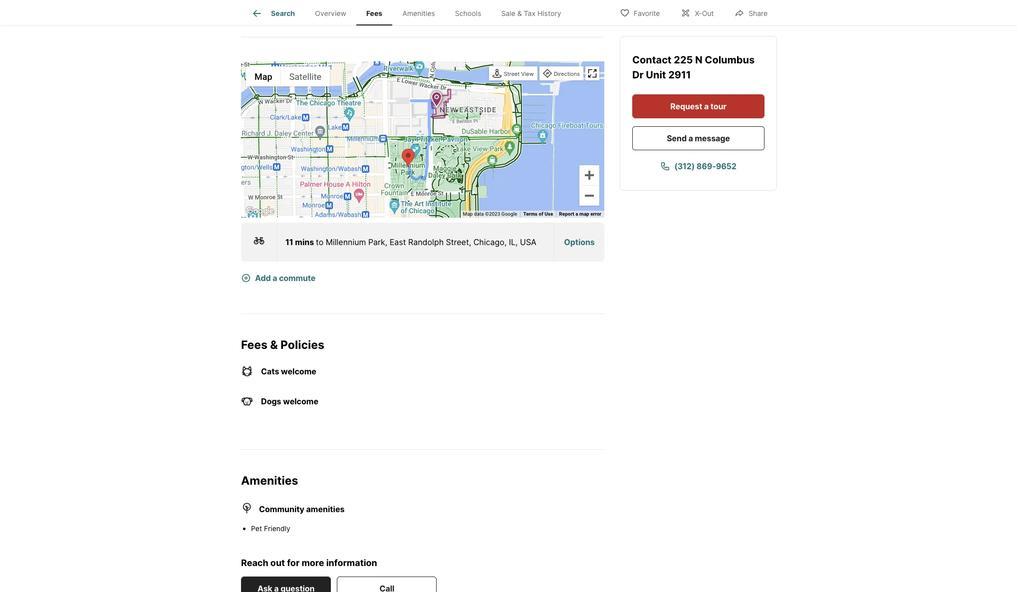 Task type: describe. For each thing, give the bounding box(es) containing it.
favorite button
[[612, 2, 669, 23]]

reach
[[241, 558, 269, 568]]

welcome for cats welcome
[[281, 367, 317, 377]]

request a tour button
[[633, 94, 765, 118]]

(312)
[[675, 161, 695, 171]]

amenities inside tab
[[403, 9, 435, 18]]

community amenities
[[259, 504, 345, 514]]

225 n columbus dr unit 2911
[[633, 54, 755, 81]]

out
[[271, 558, 285, 568]]

report a map error link
[[560, 211, 602, 217]]

mins
[[295, 237, 314, 247]]

schools tab
[[445, 1, 492, 25]]

satellite
[[290, 71, 322, 82]]

map data ©2023 google
[[463, 211, 518, 217]]

dogs welcome
[[261, 396, 319, 406]]

a for commute
[[273, 273, 277, 283]]

park,
[[369, 237, 388, 247]]

add a commute button
[[241, 267, 332, 290]]

sale
[[502, 9, 516, 18]]

usa
[[521, 237, 537, 247]]

amenities
[[306, 504, 345, 514]]

x-out button
[[673, 2, 723, 23]]

©2023
[[486, 211, 501, 217]]

map
[[580, 211, 590, 217]]

il,
[[509, 237, 518, 247]]

map for map data ©2023 google
[[463, 211, 473, 217]]

add a commute
[[255, 273, 316, 283]]

x-out
[[696, 9, 714, 17]]

(312) 869-9652 button
[[633, 154, 765, 178]]

street
[[504, 70, 520, 77]]

send a message
[[667, 133, 731, 143]]

& for tax
[[518, 9, 522, 18]]

dr
[[633, 69, 644, 81]]

data
[[474, 211, 484, 217]]

map for map
[[255, 71, 273, 82]]

overview tab
[[305, 1, 357, 25]]

a for map
[[576, 211, 579, 217]]

history
[[538, 9, 562, 18]]

pet friendly
[[251, 524, 291, 533]]

menu bar containing map
[[246, 66, 330, 86]]

google
[[502, 211, 518, 217]]

of
[[539, 211, 544, 217]]

tab list containing search
[[241, 0, 580, 25]]

columbus
[[705, 54, 755, 66]]

millennium
[[326, 237, 366, 247]]

fees for fees
[[367, 9, 383, 18]]

report
[[560, 211, 575, 217]]

amenities tab
[[393, 1, 445, 25]]

869-
[[697, 161, 717, 171]]

schools
[[455, 9, 482, 18]]

tax
[[524, 9, 536, 18]]

street,
[[446, 237, 472, 247]]

fees for fees & policies
[[241, 338, 268, 352]]

9652
[[717, 161, 737, 171]]

terms
[[524, 211, 538, 217]]

sale & tax history tab
[[492, 1, 572, 25]]

terms of use
[[524, 211, 554, 217]]

for
[[287, 558, 300, 568]]

share button
[[727, 2, 777, 23]]

send
[[667, 133, 687, 143]]

view
[[522, 70, 534, 77]]

map region
[[229, 0, 613, 243]]

tour
[[711, 101, 727, 111]]

send a message button
[[633, 126, 765, 150]]

chicago,
[[474, 237, 507, 247]]

message
[[695, 133, 731, 143]]

request a tour
[[671, 101, 727, 111]]

contact
[[633, 54, 674, 66]]

add
[[255, 273, 271, 283]]

randolph
[[409, 237, 444, 247]]



Task type: vqa. For each thing, say whether or not it's contained in the screenshot.
"by"
no



Task type: locate. For each thing, give the bounding box(es) containing it.
a right send
[[689, 133, 694, 143]]

amenities up community
[[241, 474, 298, 488]]

1 horizontal spatial &
[[518, 9, 522, 18]]

a left map
[[576, 211, 579, 217]]

&
[[518, 9, 522, 18], [270, 338, 278, 352]]

information
[[327, 558, 378, 568]]

0 horizontal spatial map
[[255, 71, 273, 82]]

a inside button
[[705, 101, 709, 111]]

directions button
[[541, 67, 583, 81]]

options button
[[555, 224, 605, 260]]

street view
[[504, 70, 534, 77]]

reach out for more information
[[241, 558, 378, 568]]

more
[[302, 558, 324, 568]]

0 vertical spatial welcome
[[281, 367, 317, 377]]

0 horizontal spatial fees
[[241, 338, 268, 352]]

welcome down policies
[[281, 367, 317, 377]]

0 vertical spatial map
[[255, 71, 273, 82]]

a for tour
[[705, 101, 709, 111]]

options
[[565, 237, 595, 247]]

dogs
[[261, 396, 282, 406]]

fees inside fees tab
[[367, 9, 383, 18]]

225
[[674, 54, 694, 66]]

0 horizontal spatial &
[[270, 338, 278, 352]]

request
[[671, 101, 703, 111]]

& for policies
[[270, 338, 278, 352]]

overview
[[315, 9, 347, 18]]

search
[[271, 9, 295, 18]]

& left "tax"
[[518, 9, 522, 18]]

a
[[705, 101, 709, 111], [689, 133, 694, 143], [576, 211, 579, 217], [273, 273, 277, 283]]

11
[[286, 237, 294, 247]]

0 vertical spatial amenities
[[403, 9, 435, 18]]

amenities
[[403, 9, 435, 18], [241, 474, 298, 488]]

menu bar
[[246, 66, 330, 86]]

(312) 869-9652 link
[[633, 154, 765, 178]]

google image
[[244, 205, 277, 218]]

favorite
[[634, 9, 661, 17]]

a for message
[[689, 133, 694, 143]]

1 vertical spatial &
[[270, 338, 278, 352]]

commute
[[279, 273, 316, 283]]

map
[[255, 71, 273, 82], [463, 211, 473, 217]]

friendly
[[264, 524, 291, 533]]

community
[[259, 504, 305, 514]]

sale & tax history
[[502, 9, 562, 18]]

fees up cats
[[241, 338, 268, 352]]

search link
[[251, 7, 295, 19]]

tab list
[[241, 0, 580, 25]]

terms of use link
[[524, 211, 554, 217]]

map inside "popup button"
[[255, 71, 273, 82]]

directions
[[554, 70, 580, 77]]

& up cats
[[270, 338, 278, 352]]

1 horizontal spatial fees
[[367, 9, 383, 18]]

welcome for dogs welcome
[[283, 396, 319, 406]]

satellite button
[[281, 66, 330, 86]]

street view button
[[491, 67, 537, 81]]

0 horizontal spatial amenities
[[241, 474, 298, 488]]

1 horizontal spatial amenities
[[403, 9, 435, 18]]

1 vertical spatial welcome
[[283, 396, 319, 406]]

cats
[[261, 367, 279, 377]]

fees
[[367, 9, 383, 18], [241, 338, 268, 352]]

& inside tab
[[518, 9, 522, 18]]

error
[[591, 211, 602, 217]]

0 vertical spatial &
[[518, 9, 522, 18]]

share
[[749, 9, 768, 17]]

x-
[[696, 9, 703, 17]]

0 vertical spatial fees
[[367, 9, 383, 18]]

map left 'satellite'
[[255, 71, 273, 82]]

welcome
[[281, 367, 317, 377], [283, 396, 319, 406]]

1 vertical spatial map
[[463, 211, 473, 217]]

11 mins to millennium park, east randolph street, chicago, il, usa
[[286, 237, 537, 247]]

a right add
[[273, 273, 277, 283]]

n
[[696, 54, 703, 66]]

use
[[545, 211, 554, 217]]

fees & policies
[[241, 338, 325, 352]]

out
[[703, 9, 714, 17]]

amenities right fees tab
[[403, 9, 435, 18]]

pet
[[251, 524, 262, 533]]

cats welcome
[[261, 367, 317, 377]]

1 vertical spatial amenities
[[241, 474, 298, 488]]

welcome right dogs
[[283, 396, 319, 406]]

a left tour
[[705, 101, 709, 111]]

1 horizontal spatial map
[[463, 211, 473, 217]]

(312) 869-9652
[[675, 161, 737, 171]]

policies
[[281, 338, 325, 352]]

to
[[316, 237, 324, 247]]

1 vertical spatial fees
[[241, 338, 268, 352]]

unit
[[647, 69, 667, 81]]

map left data
[[463, 211, 473, 217]]

report a map error
[[560, 211, 602, 217]]

fees right overview
[[367, 9, 383, 18]]

east
[[390, 237, 406, 247]]

2911
[[669, 69, 692, 81]]

map button
[[246, 66, 281, 86]]

fees tab
[[357, 1, 393, 25]]



